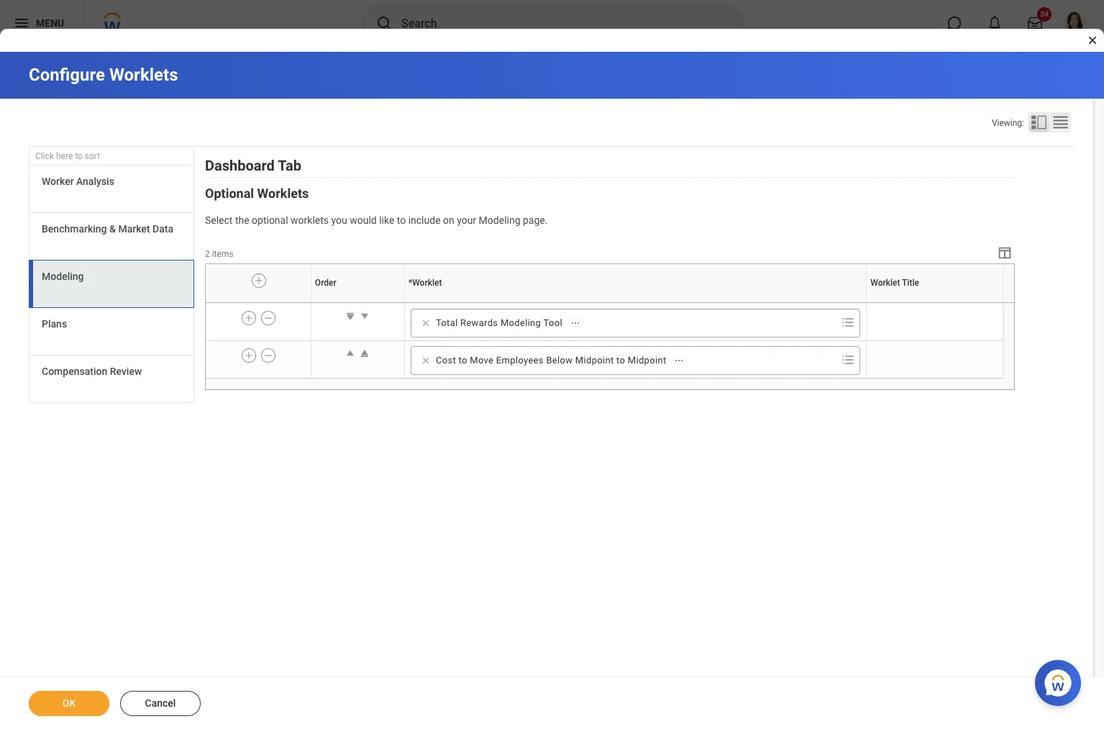 Task type: vqa. For each thing, say whether or not it's contained in the screenshot.
The Row element containing Order
yes



Task type: locate. For each thing, give the bounding box(es) containing it.
0 vertical spatial minus image
[[263, 312, 273, 325]]

worker
[[42, 176, 74, 187]]

1 row element from the top
[[206, 264, 1007, 303]]

modeling
[[479, 215, 521, 226], [42, 271, 84, 282], [501, 317, 541, 328]]

2 plus image from the top
[[244, 349, 254, 362]]

caret up image
[[344, 346, 358, 361]]

to left sort
[[75, 151, 83, 161]]

* worklet
[[409, 278, 442, 288]]

2 minus image from the top
[[263, 349, 273, 362]]

worklet column header
[[405, 302, 867, 304]]

2 midpoint from the left
[[628, 355, 667, 366]]

title
[[903, 278, 920, 288], [936, 302, 937, 303]]

midpoint
[[576, 355, 614, 366], [628, 355, 667, 366]]

modeling up plans
[[42, 271, 84, 282]]

worklet title
[[871, 278, 920, 288]]

list box inside configure worklets main content
[[29, 166, 194, 403]]

compensation
[[42, 366, 107, 377]]

related actions image down order worklet worklet title
[[675, 355, 685, 365]]

click
[[35, 151, 54, 161]]

related actions image
[[571, 318, 581, 328], [675, 355, 685, 365]]

here
[[56, 151, 73, 161]]

caret top image
[[358, 346, 372, 361]]

0 vertical spatial order
[[315, 278, 337, 288]]

0 vertical spatial plus image
[[244, 312, 254, 325]]

viewing:
[[992, 118, 1025, 128]]

related actions image right tool
[[571, 318, 581, 328]]

to inside popup button
[[75, 151, 83, 161]]

0 horizontal spatial midpoint
[[576, 355, 614, 366]]

1 vertical spatial plus image
[[244, 349, 254, 362]]

modeling right your
[[479, 215, 521, 226]]

midpoint down order worklet worklet title
[[628, 355, 667, 366]]

0 vertical spatial related actions image
[[571, 318, 581, 328]]

0 vertical spatial prompts image
[[840, 314, 857, 331]]

2 items
[[205, 249, 234, 259]]

to
[[75, 151, 83, 161], [397, 215, 406, 226], [459, 355, 468, 366], [617, 355, 626, 366]]

order
[[315, 278, 337, 288], [357, 302, 359, 303]]

tool
[[544, 317, 563, 328]]

cost to move employees below midpoint to midpoint
[[436, 355, 667, 366]]

0 horizontal spatial title
[[903, 278, 920, 288]]

analysis
[[76, 176, 114, 187]]

1 minus image from the top
[[263, 312, 273, 325]]

1 horizontal spatial order
[[357, 302, 359, 303]]

worklets for configure worklets
[[109, 65, 178, 85]]

order for order worklet worklet title
[[357, 302, 359, 303]]

minus image for caret bottom image
[[263, 312, 273, 325]]

1 horizontal spatial worklets
[[257, 186, 309, 201]]

navigation pane region
[[29, 147, 194, 407]]

worklet
[[413, 278, 442, 288], [871, 278, 901, 288], [635, 302, 637, 303], [933, 302, 936, 303]]

2 vertical spatial modeling
[[501, 317, 541, 328]]

worker analysis
[[42, 176, 114, 187]]

order worklet worklet title
[[357, 302, 937, 303]]

plus image
[[254, 274, 264, 287]]

1 vertical spatial order
[[357, 302, 359, 303]]

worklets
[[291, 215, 329, 226]]

1 horizontal spatial midpoint
[[628, 355, 667, 366]]

row element containing cost to move employees below midpoint to midpoint
[[206, 341, 1004, 378]]

1 prompts image from the top
[[840, 314, 857, 331]]

1 vertical spatial worklets
[[257, 186, 309, 201]]

0 horizontal spatial related actions image
[[571, 318, 581, 328]]

1 plus image from the top
[[244, 312, 254, 325]]

worklets
[[109, 65, 178, 85], [257, 186, 309, 201]]

modeling left tool
[[501, 317, 541, 328]]

2 row element from the top
[[206, 304, 1004, 341]]

1 vertical spatial related actions image
[[675, 355, 685, 365]]

caret bottom image
[[344, 309, 358, 323]]

0 vertical spatial worklets
[[109, 65, 178, 85]]

search image
[[376, 14, 393, 32]]

&
[[109, 223, 116, 235]]

workday assistant region
[[1036, 654, 1088, 706]]

page.
[[523, 215, 548, 226]]

modeling inside navigation pane region
[[42, 271, 84, 282]]

would
[[350, 215, 377, 226]]

row element
[[206, 264, 1007, 303], [206, 304, 1004, 341], [206, 341, 1004, 378]]

minus image for caret up image at the left top of the page
[[263, 349, 273, 362]]

worklets inside group
[[257, 186, 309, 201]]

items
[[212, 249, 234, 259]]

total
[[436, 317, 458, 328]]

list box
[[29, 166, 194, 403]]

0 vertical spatial title
[[903, 278, 920, 288]]

plus image
[[244, 312, 254, 325], [244, 349, 254, 362]]

3 row element from the top
[[206, 341, 1004, 378]]

list box containing worker analysis
[[29, 166, 194, 403]]

related actions image inside total rewards modeling tool, press delete to clear value. option
[[571, 318, 581, 328]]

minus image
[[263, 312, 273, 325], [263, 349, 273, 362]]

configure
[[29, 65, 105, 85]]

midpoint right the below
[[576, 355, 614, 366]]

1 vertical spatial prompts image
[[840, 351, 857, 368]]

1 vertical spatial title
[[936, 302, 937, 303]]

2 prompts image from the top
[[840, 351, 857, 368]]

tab
[[278, 157, 302, 174]]

worklet title column header
[[867, 302, 1004, 304]]

to down worklet column header
[[617, 355, 626, 366]]

data
[[153, 223, 173, 235]]

0 horizontal spatial order
[[315, 278, 337, 288]]

worklets for optional worklets
[[257, 186, 309, 201]]

below
[[547, 355, 573, 366]]

your
[[457, 215, 477, 226]]

cancel
[[145, 697, 176, 709]]

1 horizontal spatial title
[[936, 302, 937, 303]]

x small image
[[419, 353, 433, 368]]

benchmarking
[[42, 223, 107, 235]]

order up order column header
[[315, 278, 337, 288]]

select the optional worklets you would like to include on your modeling page.
[[205, 215, 548, 226]]

optional worklets button
[[205, 186, 309, 201]]

1 horizontal spatial related actions image
[[675, 355, 685, 365]]

0 horizontal spatial worklets
[[109, 65, 178, 85]]

prompts image
[[840, 314, 857, 331], [840, 351, 857, 368]]

plus image for minus icon corresponding to caret bottom image
[[244, 312, 254, 325]]

optional
[[205, 186, 254, 201]]

1 vertical spatial modeling
[[42, 271, 84, 282]]

employees
[[497, 355, 544, 366]]

order up "caret down" icon
[[357, 302, 359, 303]]

1 vertical spatial minus image
[[263, 349, 273, 362]]

plans
[[42, 318, 67, 330]]

cost
[[436, 355, 456, 366]]

cancel button
[[120, 691, 201, 716]]

modeling inside total rewards modeling tool element
[[501, 317, 541, 328]]



Task type: describe. For each thing, give the bounding box(es) containing it.
row element containing order
[[206, 264, 1007, 303]]

like
[[379, 215, 395, 226]]

prompts image for total rewards modeling tool
[[840, 314, 857, 331]]

include
[[409, 215, 441, 226]]

Toggle to Grid view radio
[[1051, 112, 1072, 132]]

cost to move employees below midpoint to midpoint, press delete to clear value. option
[[416, 352, 692, 369]]

total rewards modeling tool element
[[436, 317, 563, 330]]

sort
[[85, 151, 100, 161]]

1 midpoint from the left
[[576, 355, 614, 366]]

you
[[331, 215, 347, 226]]

dashboard tab
[[205, 157, 302, 174]]

notifications large image
[[988, 16, 1003, 30]]

*
[[409, 278, 413, 288]]

x small image
[[419, 316, 433, 330]]

compensation review
[[42, 366, 142, 377]]

close configure worklets image
[[1088, 35, 1099, 46]]

optional worklets group
[[205, 185, 1016, 390]]

on
[[443, 215, 455, 226]]

optional
[[252, 215, 288, 226]]

click here to sort button
[[29, 147, 194, 166]]

rewards
[[461, 317, 498, 328]]

optional worklets
[[205, 186, 309, 201]]

configure worklets dialog
[[0, 0, 1105, 729]]

prompts image for cost to move employees below midpoint to midpoint
[[840, 351, 857, 368]]

to right cost
[[459, 355, 468, 366]]

click to view/edit grid preferences image
[[998, 245, 1013, 260]]

click here to sort
[[35, 151, 100, 161]]

Toggle to List Detail view radio
[[1029, 112, 1050, 132]]

order for order
[[315, 278, 337, 288]]

select
[[205, 215, 233, 226]]

inbox large image
[[1028, 16, 1043, 30]]

ok
[[62, 697, 76, 709]]

total rewards modeling tool
[[436, 317, 563, 328]]

related actions image for cost to move employees below midpoint to midpoint
[[675, 355, 685, 365]]

configure worklets
[[29, 65, 178, 85]]

caret down image
[[358, 309, 372, 323]]

order column header
[[311, 302, 405, 304]]

total rewards modeling tool, press delete to clear value. option
[[416, 314, 588, 332]]

2
[[205, 249, 210, 259]]

0 vertical spatial modeling
[[479, 215, 521, 226]]

review
[[110, 366, 142, 377]]

move
[[470, 355, 494, 366]]

viewing: option group
[[992, 112, 1076, 135]]

configure worklets main content
[[0, 52, 1105, 729]]

benchmarking & market data
[[42, 223, 173, 235]]

to right like
[[397, 215, 406, 226]]

ok button
[[29, 691, 109, 716]]

profile logan mcneil element
[[1056, 7, 1096, 39]]

cost to move employees below midpoint to midpoint element
[[436, 354, 667, 367]]

the
[[235, 215, 249, 226]]

plus image for caret up image at the left top of the page's minus icon
[[244, 349, 254, 362]]

market
[[118, 223, 150, 235]]

related actions image for total rewards modeling tool
[[571, 318, 581, 328]]

dashboard
[[205, 157, 275, 174]]

row element containing total rewards modeling tool
[[206, 304, 1004, 341]]



